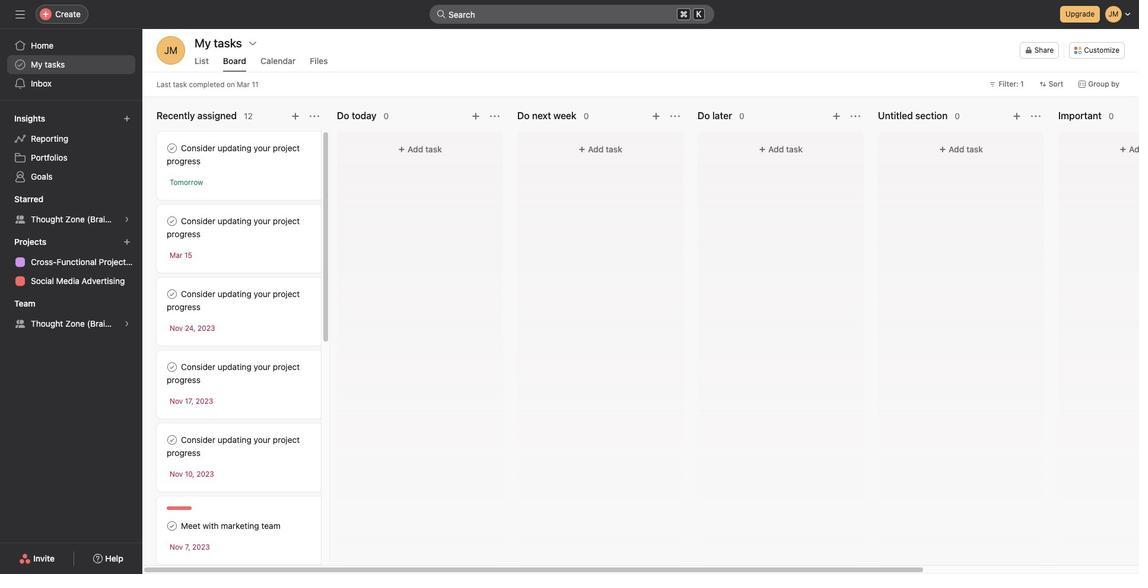 Task type: locate. For each thing, give the bounding box(es) containing it.
2 mark complete checkbox from the top
[[165, 360, 179, 374]]

Mark complete checkbox
[[165, 214, 179, 228], [165, 360, 179, 374], [165, 519, 179, 534]]

projects element
[[0, 231, 142, 293]]

0 horizontal spatial add task image
[[471, 112, 481, 121]]

2 add task image from the left
[[652, 112, 661, 121]]

1 vertical spatial mark complete checkbox
[[165, 287, 179, 301]]

None field
[[430, 5, 715, 24]]

mark complete image for third mark complete checkbox from the bottom of the page
[[165, 141, 179, 155]]

more section actions image
[[490, 112, 500, 121], [671, 112, 680, 121], [851, 112, 861, 121], [1031, 112, 1041, 121]]

4 more section actions image from the left
[[1031, 112, 1041, 121]]

0 vertical spatial mark complete checkbox
[[165, 141, 179, 155]]

insights element
[[0, 108, 142, 189]]

2 mark complete image from the top
[[165, 519, 179, 534]]

2 vertical spatial mark complete checkbox
[[165, 433, 179, 447]]

mark complete image for 2nd mark complete checkbox from the bottom of the page
[[165, 287, 179, 301]]

1 add task image from the left
[[291, 112, 300, 121]]

mark complete image for third mark complete checkbox from the top
[[165, 433, 179, 447]]

2 more section actions image from the left
[[671, 112, 680, 121]]

2 vertical spatial mark complete checkbox
[[165, 519, 179, 534]]

1 mark complete image from the top
[[165, 141, 179, 155]]

1 horizontal spatial add task image
[[652, 112, 661, 121]]

4 mark complete image from the top
[[165, 433, 179, 447]]

0 vertical spatial mark complete checkbox
[[165, 214, 179, 228]]

more section actions image for first add task image
[[490, 112, 500, 121]]

add task image
[[471, 112, 481, 121], [832, 112, 842, 121], [1012, 112, 1022, 121]]

2 horizontal spatial add task image
[[1012, 112, 1022, 121]]

1 vertical spatial mark complete checkbox
[[165, 360, 179, 374]]

1 horizontal spatial add task image
[[832, 112, 842, 121]]

2 mark complete checkbox from the top
[[165, 287, 179, 301]]

add task image
[[291, 112, 300, 121], [652, 112, 661, 121]]

new insights image
[[123, 115, 131, 122]]

3 more section actions image from the left
[[851, 112, 861, 121]]

3 mark complete checkbox from the top
[[165, 519, 179, 534]]

new project or portfolio image
[[123, 239, 131, 246]]

see details, thought zone (brainstorm space) image
[[123, 320, 131, 328]]

Mark complete checkbox
[[165, 141, 179, 155], [165, 287, 179, 301], [165, 433, 179, 447]]

2 mark complete image from the top
[[165, 214, 179, 228]]

0 horizontal spatial add task image
[[291, 112, 300, 121]]

prominent image
[[437, 9, 446, 19]]

0 vertical spatial mark complete image
[[165, 360, 179, 374]]

1 vertical spatial mark complete image
[[165, 519, 179, 534]]

mark complete image
[[165, 360, 179, 374], [165, 519, 179, 534]]

mark complete image
[[165, 141, 179, 155], [165, 214, 179, 228], [165, 287, 179, 301], [165, 433, 179, 447]]

3 mark complete image from the top
[[165, 287, 179, 301]]

1 more section actions image from the left
[[490, 112, 500, 121]]



Task type: describe. For each thing, give the bounding box(es) containing it.
3 mark complete checkbox from the top
[[165, 433, 179, 447]]

add task image for second more section actions image from the left
[[652, 112, 661, 121]]

Search tasks, projects, and more text field
[[430, 5, 715, 24]]

1 mark complete image from the top
[[165, 360, 179, 374]]

teams element
[[0, 293, 142, 336]]

global element
[[0, 29, 142, 100]]

more section actions image
[[310, 112, 319, 121]]

hide sidebar image
[[15, 9, 25, 19]]

add task image for more section actions icon
[[291, 112, 300, 121]]

1 add task image from the left
[[471, 112, 481, 121]]

see details, thought zone (brainstorm space) image
[[123, 216, 131, 223]]

1 mark complete checkbox from the top
[[165, 214, 179, 228]]

3 add task image from the left
[[1012, 112, 1022, 121]]

more section actions image for first add task image from the right
[[1031, 112, 1041, 121]]

starred element
[[0, 189, 142, 231]]

more section actions image for 2nd add task image from left
[[851, 112, 861, 121]]

view profile settings image
[[157, 36, 185, 65]]

1 mark complete checkbox from the top
[[165, 141, 179, 155]]

2 add task image from the left
[[832, 112, 842, 121]]

show options image
[[248, 39, 257, 48]]



Task type: vqa. For each thing, say whether or not it's contained in the screenshot.
bottom My
no



